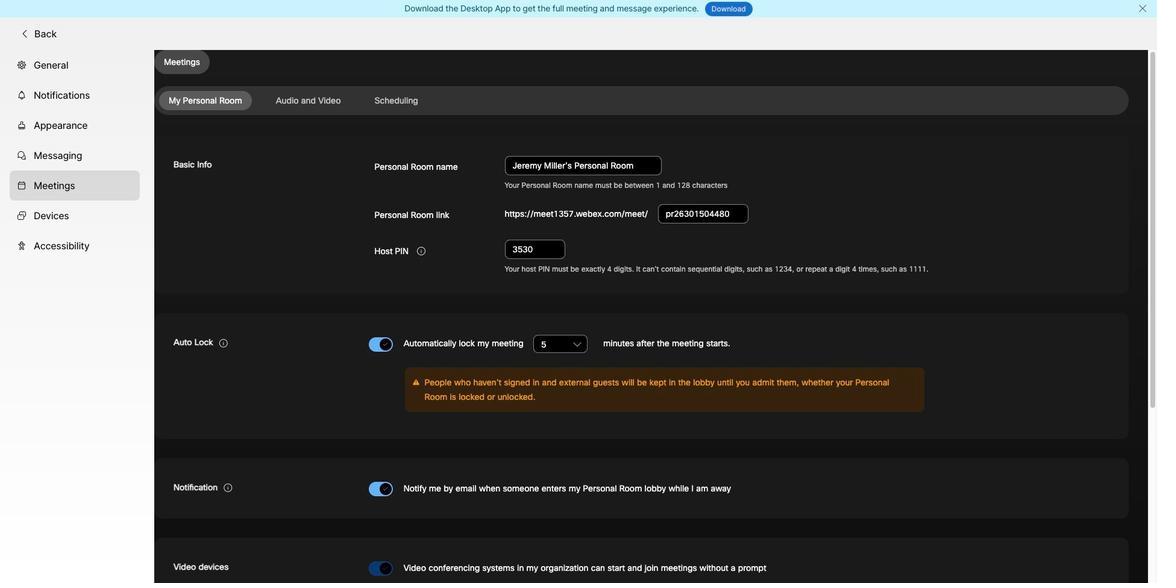 Task type: describe. For each thing, give the bounding box(es) containing it.
settings navigation
[[0, 50, 154, 583]]

devices tab
[[10, 201, 140, 231]]

meetings tab
[[10, 170, 140, 201]]

general tab
[[10, 50, 140, 80]]

accessibility tab
[[10, 231, 140, 261]]

appearance tab
[[10, 110, 140, 140]]



Task type: locate. For each thing, give the bounding box(es) containing it.
notifications tab
[[10, 80, 140, 110]]

messaging tab
[[10, 140, 140, 170]]

cancel_16 image
[[1138, 4, 1147, 13]]



Task type: vqa. For each thing, say whether or not it's contained in the screenshot.
Meetings tab
yes



